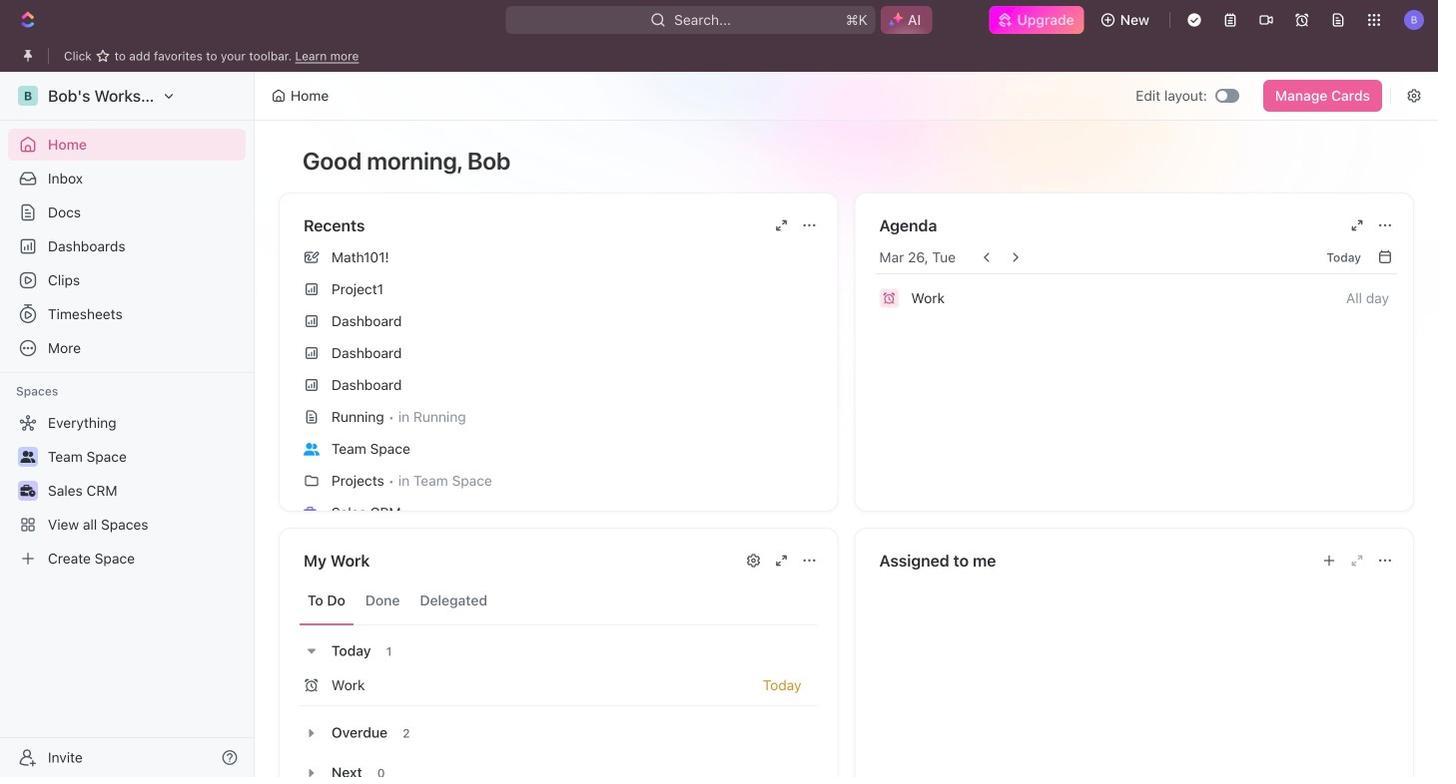Task type: describe. For each thing, give the bounding box(es) containing it.
business time image
[[304, 507, 320, 520]]

sidebar navigation
[[0, 72, 259, 778]]

user group image
[[304, 443, 320, 456]]



Task type: vqa. For each thing, say whether or not it's contained in the screenshot.
THE SIDEBAR navigation
yes



Task type: locate. For each thing, give the bounding box(es) containing it.
bob's workspace, , element
[[18, 86, 38, 106]]

tab list
[[300, 577, 817, 626]]

tree
[[8, 407, 246, 575]]

tree inside "sidebar" 'navigation'
[[8, 407, 246, 575]]

business time image
[[20, 485, 35, 497]]

user group image
[[20, 451, 35, 463]]



